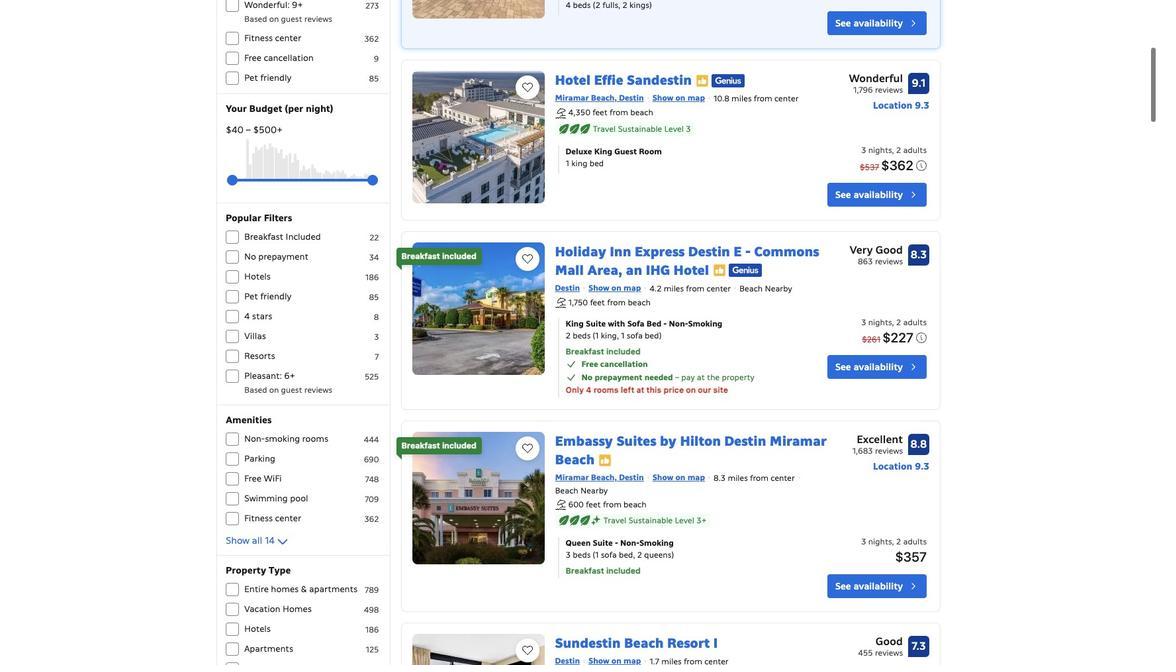Task type: describe. For each thing, give the bounding box(es) containing it.
travel for suites
[[604, 516, 627, 526]]

see availability link for hotel effie sandestin
[[828, 183, 927, 206]]

1 362 from the top
[[364, 34, 379, 44]]

(1 inside 2 beds (1 king, 1 sofa bed) breakfast included
[[593, 331, 599, 341]]

show inside dropdown button
[[226, 535, 250, 546]]

0 vertical spatial non-
[[669, 319, 689, 329]]

2 362 from the top
[[364, 514, 379, 524]]

444
[[364, 435, 379, 444]]

breakfast down popular filters
[[244, 231, 284, 242]]

pay
[[682, 372, 695, 382]]

swimming pool
[[244, 493, 308, 504]]

sundestin beach resort i link
[[555, 630, 718, 652]]

apartments
[[309, 584, 358, 595]]

left
[[621, 385, 635, 395]]

adults for holiday inn express destin e - commons mall area, an ihg hotel
[[904, 317, 927, 327]]

0 horizontal spatial at
[[637, 385, 645, 395]]

non- inside the "queen suite - non-smoking 3 beds (1 sofa bed, 2 queens) breakfast included"
[[621, 538, 640, 548]]

0 horizontal spatial hotel
[[555, 72, 591, 89]]

travel sustainable level 3
[[593, 124, 691, 134]]

1 fitness from the top
[[244, 32, 273, 44]]

- for e
[[746, 243, 751, 260]]

1 see from the top
[[836, 17, 852, 29]]

wonderful
[[849, 72, 904, 86]]

homes
[[283, 603, 312, 615]]

1 friendly from the top
[[261, 72, 292, 83]]

holiday inn express destin e - commons mall area, an ihg hotel link
[[555, 238, 820, 279]]

525
[[365, 372, 379, 382]]

9.3 for embassy suites by hilton destin miramar beach
[[916, 460, 930, 472]]

good element
[[859, 634, 904, 650]]

based on guest reviews for 525
[[244, 385, 332, 395]]

our
[[698, 385, 712, 395]]

free for 9
[[244, 52, 262, 64]]

bed)
[[645, 331, 662, 341]]

this property is part of our preferred partner program. it's committed to providing excellent service and good value. it'll pay us a higher commission if you make a booking. image for beach
[[599, 453, 612, 467]]

miramar for embassy suites by hilton destin miramar beach
[[555, 472, 589, 482]]

sofa inside 2 beds (1 king, 1 sofa bed) breakfast included
[[627, 331, 643, 341]]

0 horizontal spatial king
[[566, 319, 584, 329]]

property type
[[226, 564, 291, 576]]

breakfast included
[[244, 231, 321, 242]]

pleasant:
[[244, 370, 282, 382]]

0 vertical spatial free cancellation
[[244, 52, 314, 64]]

destin up 600 feet from beach
[[619, 472, 644, 482]]

queens)
[[645, 550, 674, 560]]

smoking inside the "queen suite - non-smoking 3 beds (1 sofa bed, 2 queens) breakfast included"
[[640, 538, 674, 548]]

see for holiday inn express destin e - commons mall area, an ihg hotel
[[836, 361, 852, 373]]

beach for effie
[[631, 108, 654, 118]]

2 pet friendly from the top
[[244, 291, 292, 302]]

stars
[[252, 311, 272, 322]]

location 9.3 for embassy suites by hilton destin miramar beach
[[874, 460, 930, 472]]

$40 – $500+
[[226, 124, 283, 136]]

good inside very good 863 reviews
[[876, 243, 904, 257]]

$40
[[226, 124, 244, 136]]

excellent element
[[853, 432, 904, 448]]

location for hotel effie sandestin
[[874, 100, 913, 111]]

wifi
[[264, 473, 282, 484]]

pleasant: 6+
[[244, 370, 295, 382]]

scored 8.3 element
[[909, 244, 930, 265]]

guest
[[615, 146, 637, 156]]

- inside the "queen suite - non-smoking 3 beds (1 sofa bed, 2 queens) breakfast included"
[[615, 538, 619, 548]]

free wifi
[[244, 473, 282, 484]]

popular filters
[[226, 212, 292, 224]]

suite for -
[[593, 538, 613, 548]]

entire
[[244, 584, 269, 595]]

1 vertical spatial non-
[[244, 433, 265, 444]]

all
[[252, 535, 262, 546]]

guest for 273
[[281, 14, 302, 24]]

feet for hotel
[[593, 108, 608, 118]]

hotel effie sandestin image
[[412, 71, 545, 204]]

suite for with
[[586, 319, 606, 329]]

mall
[[555, 261, 584, 279]]

see availability for hotel effie sandestin
[[836, 189, 904, 200]]

hotels for property
[[244, 623, 271, 635]]

1 pet from the top
[[244, 72, 258, 83]]

1 pet friendly from the top
[[244, 72, 292, 83]]

nearby inside 8.3 miles from center beach nearby
[[581, 485, 608, 495]]

destin inside 'embassy suites by hilton destin miramar beach'
[[725, 433, 767, 450]]

reviews inside good 455 reviews
[[876, 648, 904, 658]]

entire homes & apartments
[[244, 584, 358, 595]]

availability for embassy suites by hilton destin miramar beach
[[854, 580, 904, 592]]

hotels for popular
[[244, 271, 271, 282]]

beach for inn
[[628, 297, 651, 307]]

125
[[366, 645, 379, 654]]

7.3
[[912, 639, 927, 653]]

1 vertical spatial –
[[676, 372, 680, 382]]

beach down e
[[740, 283, 763, 293]]

nights for holiday inn express destin e - commons mall area, an ihg hotel
[[869, 317, 893, 327]]

beach, for effie
[[591, 93, 617, 103]]

miramar inside 'embassy suites by hilton destin miramar beach'
[[770, 433, 827, 450]]

863
[[858, 256, 874, 266]]

beach inside 8.3 miles from center beach nearby
[[555, 485, 579, 495]]

600
[[569, 500, 584, 510]]

2 fitness center from the top
[[244, 513, 302, 524]]

see for embassy suites by hilton destin miramar beach
[[836, 580, 852, 592]]

0 vertical spatial smoking
[[689, 319, 723, 329]]

king suite with sofa bed - non-smoking
[[566, 319, 723, 329]]

e
[[734, 243, 742, 260]]

4.2
[[650, 283, 662, 293]]

queen suite - non-smoking link
[[566, 537, 790, 549]]

$500+
[[253, 124, 283, 136]]

map for by
[[688, 472, 705, 482]]

2 fitness from the top
[[244, 513, 273, 524]]

good 455 reviews
[[859, 635, 904, 658]]

beach left resort
[[625, 635, 664, 652]]

price
[[664, 385, 684, 395]]

0 vertical spatial at
[[697, 372, 705, 382]]

8.3 miles from center beach nearby
[[555, 473, 795, 495]]

9.3 for hotel effie sandestin
[[916, 100, 930, 111]]

excellent 1,683 reviews
[[853, 433, 904, 456]]

no prepayment
[[244, 251, 309, 262]]

only 4 rooms left at this price on our site
[[566, 385, 729, 395]]

feet for holiday
[[590, 297, 605, 307]]

scored 8.8 element
[[909, 434, 930, 455]]

popular
[[226, 212, 262, 224]]

availability for hotel effie sandestin
[[854, 189, 904, 200]]

embassy suites by hilton destin miramar beach link
[[555, 427, 827, 468]]

1 for sofa
[[621, 331, 625, 341]]

from inside 8.3 miles from center beach nearby
[[751, 473, 769, 483]]

destin inside holiday inn express destin e - commons mall area, an ihg hotel
[[689, 243, 731, 260]]

3 inside the "queen suite - non-smoking 3 beds (1 sofa bed, 2 queens) breakfast included"
[[566, 550, 571, 560]]

excellent
[[857, 433, 904, 446]]

guest for 525
[[281, 385, 302, 395]]

breakfast right 34
[[402, 251, 440, 261]]

rooms for 4
[[594, 385, 619, 395]]

4,350
[[569, 108, 591, 118]]

2 inside the 3 nights , 2 adults $357
[[897, 537, 902, 547]]

type
[[269, 564, 291, 576]]

based for 273
[[244, 14, 267, 24]]

site
[[714, 385, 729, 395]]

bed
[[590, 158, 604, 168]]

availability for holiday inn express destin e - commons mall area, an ihg hotel
[[854, 361, 904, 373]]

room
[[639, 146, 662, 156]]

see for hotel effie sandestin
[[836, 189, 852, 200]]

ihg
[[646, 261, 671, 279]]

1 vertical spatial cancellation
[[601, 359, 648, 369]]

hotel effie sandestin link
[[555, 66, 692, 89]]

included inside the "queen suite - non-smoking 3 beds (1 sofa bed, 2 queens) breakfast included"
[[607, 566, 641, 576]]

show all 14
[[226, 535, 275, 546]]

show for suites
[[653, 472, 674, 482]]

1 vertical spatial free
[[582, 359, 599, 369]]

scored 9.1 element
[[909, 73, 930, 94]]

show on map for express
[[589, 283, 641, 293]]

1 see availability link from the top
[[828, 11, 927, 35]]

10.8
[[714, 94, 730, 103]]

holiday
[[555, 243, 607, 260]]

, for holiday inn express destin e - commons mall area, an ihg hotel
[[893, 317, 895, 327]]

9.1
[[913, 76, 926, 90]]

feet for embassy
[[586, 500, 601, 510]]

your
[[226, 103, 247, 115]]

beach inside 'embassy suites by hilton destin miramar beach'
[[555, 451, 595, 468]]

hotel effie sandestin
[[555, 72, 692, 89]]

this
[[647, 385, 662, 395]]

rooms for smoking
[[302, 433, 329, 444]]

1 fitness center from the top
[[244, 32, 302, 44]]

miramar beach, destin for embassy
[[555, 472, 644, 482]]

7
[[375, 352, 379, 362]]

miramar beach, destin for hotel
[[555, 93, 644, 103]]

this property is part of our preferred partner program. it's committed to providing excellent service and good value. it'll pay us a higher commission if you make a booking. image for express
[[714, 264, 727, 277]]

beds inside the "queen suite - non-smoking 3 beds (1 sofa bed, 2 queens) breakfast included"
[[573, 550, 591, 560]]

3 nights , 2 adults $357
[[862, 537, 927, 565]]

very good 863 reviews
[[850, 243, 904, 266]]

breakfast right 444
[[402, 441, 440, 450]]

adults for hotel effie sandestin
[[904, 145, 927, 155]]

2 inside 2 beds (1 king, 1 sofa bed) breakfast included
[[566, 331, 571, 341]]

from for 4,350 feet from beach
[[610, 108, 629, 118]]

bed
[[647, 319, 662, 329]]

22
[[370, 233, 379, 242]]

sundestin
[[555, 635, 621, 652]]

9
[[374, 54, 379, 64]]

filters
[[264, 212, 292, 224]]

destin down hotel effie sandestin
[[619, 93, 644, 103]]

14
[[265, 535, 275, 546]]

resorts
[[244, 350, 275, 362]]

hotel inside holiday inn express destin e - commons mall area, an ihg hotel
[[674, 261, 710, 279]]

4,350 feet from beach
[[569, 108, 654, 118]]

miles for express
[[664, 283, 684, 293]]

very
[[850, 243, 873, 257]]

nights for hotel effie sandestin
[[869, 145, 893, 155]]

homes
[[271, 584, 299, 595]]

based for 525
[[244, 385, 267, 395]]

0 vertical spatial cancellation
[[264, 52, 314, 64]]



Task type: vqa. For each thing, say whether or not it's contained in the screenshot.


Task type: locate. For each thing, give the bounding box(es) containing it.
85 up 8
[[369, 292, 379, 302]]

no down breakfast included
[[244, 251, 256, 262]]

this property is part of our preferred partner program. it's committed to providing excellent service and good value. it'll pay us a higher commission if you make a booking. image
[[696, 74, 710, 87], [696, 74, 710, 87], [714, 264, 727, 277]]

hilton
[[681, 433, 721, 450]]

0 vertical spatial miles
[[732, 94, 752, 103]]

3 adults from the top
[[904, 537, 927, 547]]

2 beach, from the top
[[591, 472, 617, 482]]

2 location from the top
[[874, 460, 913, 472]]

commons
[[755, 243, 820, 260]]

0 vertical spatial hotels
[[244, 271, 271, 282]]

show on map down sandestin
[[653, 93, 705, 103]]

breakfast inside 2 beds (1 king, 1 sofa bed) breakfast included
[[566, 346, 605, 356]]

free up budget
[[244, 52, 262, 64]]

0 horizontal spatial non-
[[244, 433, 265, 444]]

1 good from the top
[[876, 243, 904, 257]]

2 vertical spatial 4
[[586, 385, 592, 395]]

&
[[301, 584, 307, 595]]

breakfast inside the "queen suite - non-smoking 3 beds (1 sofa bed, 2 queens) breakfast included"
[[566, 566, 605, 576]]

(1 left king,
[[593, 331, 599, 341]]

hotels down vacation
[[244, 623, 271, 635]]

2 availability from the top
[[854, 189, 904, 200]]

2 85 from the top
[[369, 292, 379, 302]]

2 hotels from the top
[[244, 623, 271, 635]]

breakfast down king,
[[566, 346, 605, 356]]

1 guest from the top
[[281, 14, 302, 24]]

deluxe king guest room link
[[566, 146, 790, 157]]

0 horizontal spatial nearby
[[581, 485, 608, 495]]

miramar
[[555, 93, 589, 103], [770, 433, 827, 450], [555, 472, 589, 482]]

1 vertical spatial breakfast included
[[402, 441, 477, 450]]

2 right bed,
[[638, 550, 643, 560]]

prepayment for no prepayment needed – pay at the property
[[595, 372, 643, 382]]

at right left
[[637, 385, 645, 395]]

suite inside the "queen suite - non-smoking 3 beds (1 sofa bed, 2 queens) breakfast included"
[[593, 538, 613, 548]]

1 9.3 from the top
[[916, 100, 930, 111]]

1 vertical spatial smoking
[[640, 538, 674, 548]]

an
[[626, 261, 643, 279]]

1 vertical spatial friendly
[[261, 291, 292, 302]]

prepayment down breakfast included
[[259, 251, 309, 262]]

queen
[[566, 538, 591, 548]]

queen suite - non-smoking 3 beds (1 sofa bed, 2 queens) breakfast included
[[566, 538, 674, 576]]

2 see availability from the top
[[836, 189, 904, 200]]

1 vertical spatial -
[[664, 319, 667, 329]]

1 vertical spatial 8.3
[[714, 473, 726, 483]]

1 vertical spatial fitness
[[244, 513, 273, 524]]

1 vertical spatial pet
[[244, 291, 258, 302]]

1 85 from the top
[[369, 74, 379, 83]]

1,750 feet from beach
[[569, 297, 651, 307]]

miramar left 1,683
[[770, 433, 827, 450]]

34
[[369, 252, 379, 262]]

adults inside the 3 nights , 2 adults $357
[[904, 537, 927, 547]]

186 for popular filters
[[365, 272, 379, 282]]

show down sandestin
[[653, 93, 674, 103]]

good
[[876, 243, 904, 257], [876, 635, 904, 649]]

1 vertical spatial 3 nights , 2 adults
[[862, 317, 927, 327]]

hotel up 4.2 miles from center
[[674, 261, 710, 279]]

2 guest from the top
[[281, 385, 302, 395]]

85 down 9
[[369, 74, 379, 83]]

0 horizontal spatial cancellation
[[264, 52, 314, 64]]

1 beds from the top
[[573, 0, 591, 10]]

bed,
[[619, 550, 636, 560]]

3 nights , 2 adults for hotel effie sandestin
[[862, 145, 927, 155]]

1 vertical spatial miramar
[[770, 433, 827, 450]]

1 horizontal spatial nearby
[[765, 283, 793, 293]]

from for 600 feet from beach
[[603, 500, 622, 510]]

1 vertical spatial beds
[[573, 331, 591, 341]]

0 vertical spatial based
[[244, 14, 267, 24]]

center inside 8.3 miles from center beach nearby
[[771, 473, 795, 483]]

- for bed
[[664, 319, 667, 329]]

1 vertical spatial based
[[244, 385, 267, 395]]

1 availability from the top
[[854, 17, 904, 29]]

2 good from the top
[[876, 635, 904, 649]]

feet
[[593, 108, 608, 118], [590, 297, 605, 307], [586, 500, 601, 510]]

2 vertical spatial beach
[[624, 500, 647, 510]]

4 for $40 – $500+
[[566, 0, 571, 10]]

4 see availability from the top
[[836, 580, 904, 592]]

breakfast down queen
[[566, 566, 605, 576]]

miramar beach, destin up 600 feet from beach
[[555, 472, 644, 482]]

rooms right smoking
[[302, 433, 329, 444]]

availability
[[854, 17, 904, 29], [854, 189, 904, 200], [854, 361, 904, 373], [854, 580, 904, 592]]

1 , from the top
[[893, 145, 895, 155]]

breakfast included for holiday
[[402, 251, 477, 261]]

2 location 9.3 from the top
[[874, 460, 930, 472]]

0 vertical spatial map
[[688, 93, 705, 103]]

2 up $227
[[897, 317, 902, 327]]

beds inside 2 beds (1 king, 1 sofa bed) breakfast included
[[573, 331, 591, 341]]

map
[[688, 93, 705, 103], [624, 283, 641, 293], [688, 472, 705, 482]]

1 miramar beach, destin from the top
[[555, 93, 644, 103]]

show up 1,750 feet from beach
[[589, 283, 610, 293]]

deluxe king guest room 1 king bed
[[566, 146, 662, 168]]

destin left e
[[689, 243, 731, 260]]

2 vertical spatial miramar
[[555, 472, 589, 482]]

1 based from the top
[[244, 14, 267, 24]]

0 vertical spatial pet friendly
[[244, 72, 292, 83]]

3 nights , 2 adults up $227
[[862, 317, 927, 327]]

fitness
[[244, 32, 273, 44], [244, 513, 273, 524]]

1 horizontal spatial cancellation
[[601, 359, 648, 369]]

miramar up 600
[[555, 472, 589, 482]]

miles for sandestin
[[732, 94, 752, 103]]

beach down embassy
[[555, 451, 595, 468]]

0 vertical spatial location
[[874, 100, 913, 111]]

0 vertical spatial beds
[[573, 0, 591, 10]]

1 vertical spatial based on guest reviews
[[244, 385, 332, 395]]

0 vertical spatial 1
[[566, 158, 570, 168]]

0 vertical spatial -
[[746, 243, 751, 260]]

reviews inside 'wonderful 1,796 reviews'
[[876, 85, 904, 95]]

show on map down 'embassy suites by hilton destin miramar beach'
[[653, 472, 705, 482]]

reviews inside very good 863 reviews
[[876, 256, 904, 266]]

0 horizontal spatial smoking
[[640, 538, 674, 548]]

miles down 'embassy suites by hilton destin miramar beach'
[[728, 473, 748, 483]]

0 vertical spatial 3 nights , 2 adults
[[862, 145, 927, 155]]

0 vertical spatial 362
[[364, 34, 379, 44]]

1 adults from the top
[[904, 145, 927, 155]]

0 vertical spatial sustainable
[[618, 124, 663, 134]]

10.8 miles from center
[[714, 94, 799, 103]]

scored 7.3 element
[[909, 636, 930, 657]]

0 vertical spatial breakfast included
[[402, 251, 477, 261]]

sustainable up room
[[618, 124, 663, 134]]

embassy
[[555, 433, 613, 450]]

parking
[[244, 453, 276, 464]]

4 availability from the top
[[854, 580, 904, 592]]

1 breakfast included from the top
[[402, 251, 477, 261]]

beds for (2
[[573, 0, 591, 10]]

1 vertical spatial 9.3
[[916, 460, 930, 472]]

resort
[[668, 635, 710, 652]]

this property is part of our preferred partner program. it's committed to providing excellent service and good value. it'll pay us a higher commission if you make a booking. image
[[714, 264, 727, 277], [599, 453, 612, 467], [599, 453, 612, 467]]

good right 863
[[876, 243, 904, 257]]

travel for effie
[[593, 124, 616, 134]]

beds left "(2"
[[573, 0, 591, 10]]

273
[[365, 1, 379, 11]]

pet up 4 stars
[[244, 291, 258, 302]]

3 see from the top
[[836, 361, 852, 373]]

0 vertical spatial hotel
[[555, 72, 591, 89]]

2 vertical spatial map
[[688, 472, 705, 482]]

miramar for hotel effie sandestin
[[555, 93, 589, 103]]

0 horizontal spatial –
[[246, 124, 251, 136]]

location down 'wonderful 1,796 reviews'
[[874, 100, 913, 111]]

property
[[722, 372, 755, 382]]

beach for suites
[[624, 500, 647, 510]]

non- right bed
[[669, 319, 689, 329]]

miles
[[732, 94, 752, 103], [664, 283, 684, 293], [728, 473, 748, 483]]

smoking down 4.2 miles from center
[[689, 319, 723, 329]]

center for 10.8 miles from center
[[775, 94, 799, 103]]

see availability up wonderful
[[836, 17, 904, 29]]

- inside holiday inn express destin e - commons mall area, an ihg hotel
[[746, 243, 751, 260]]

beds left king,
[[573, 331, 591, 341]]

wonderful element
[[849, 71, 904, 87]]

1 3 nights , 2 adults from the top
[[862, 145, 927, 155]]

4 for breakfast included
[[244, 311, 250, 322]]

location for embassy suites by hilton destin miramar beach
[[874, 460, 913, 472]]

based on guest reviews
[[244, 14, 332, 24], [244, 385, 332, 395]]

deluxe
[[566, 146, 593, 156]]

186 for property type
[[365, 625, 379, 635]]

show for inn
[[589, 283, 610, 293]]

destin down mall
[[555, 283, 580, 293]]

2 based on guest reviews from the top
[[244, 385, 332, 395]]

2 3 nights , 2 adults from the top
[[862, 317, 927, 327]]

2 based from the top
[[244, 385, 267, 395]]

– right $40
[[246, 124, 251, 136]]

adults up the $357
[[904, 537, 927, 547]]

show on map for sandestin
[[653, 93, 705, 103]]

suite
[[586, 319, 606, 329], [593, 538, 613, 548]]

1 inside 2 beds (1 king, 1 sofa bed) breakfast included
[[621, 331, 625, 341]]

$261
[[863, 335, 881, 344]]

good inside good 455 reviews
[[876, 635, 904, 649]]

see availability for holiday inn express destin e - commons mall area, an ihg hotel
[[836, 361, 904, 373]]

2 up $362 at the right top of the page
[[897, 145, 902, 155]]

- right queen
[[615, 538, 619, 548]]

budget
[[249, 103, 283, 115]]

0 horizontal spatial prepayment
[[259, 251, 309, 262]]

genius discounts available at this property. image
[[712, 74, 745, 87], [712, 74, 745, 87], [729, 264, 763, 277], [729, 264, 763, 277]]

1 beach, from the top
[[591, 93, 617, 103]]

group
[[233, 170, 373, 191]]

king suite with sofa bed - non-smoking link
[[566, 318, 790, 330]]

1 vertical spatial rooms
[[302, 433, 329, 444]]

0 horizontal spatial no
[[244, 251, 256, 262]]

2 nights from the top
[[869, 317, 893, 327]]

2 vertical spatial non-
[[621, 538, 640, 548]]

1 vertical spatial hotel
[[674, 261, 710, 279]]

9.3 down the 'scored 8.8' element at the bottom
[[916, 460, 930, 472]]

2 9.3 from the top
[[916, 460, 930, 472]]

2 vertical spatial show on map
[[653, 472, 705, 482]]

2 vertical spatial beds
[[573, 550, 591, 560]]

1 vertical spatial ,
[[893, 317, 895, 327]]

show on map for by
[[653, 472, 705, 482]]

0 vertical spatial –
[[246, 124, 251, 136]]

- right e
[[746, 243, 751, 260]]

adults up $362 at the right top of the page
[[904, 145, 927, 155]]

effie
[[595, 72, 624, 89]]

center
[[275, 32, 302, 44], [775, 94, 799, 103], [707, 283, 731, 293], [771, 473, 795, 483], [275, 513, 302, 524]]

0 vertical spatial 186
[[365, 272, 379, 282]]

1 horizontal spatial –
[[676, 372, 680, 382]]

9.3 down the scored 9.1 element on the top right
[[916, 100, 930, 111]]

600 feet from beach
[[569, 500, 647, 510]]

1 horizontal spatial free cancellation
[[582, 359, 648, 369]]

8.3 for 8.3 miles from center beach nearby
[[714, 473, 726, 483]]

availability down $261
[[854, 361, 904, 373]]

sofa
[[627, 331, 643, 341], [601, 550, 617, 560]]

(1 left bed,
[[593, 550, 599, 560]]

4 stars
[[244, 311, 272, 322]]

non- up bed,
[[621, 538, 640, 548]]

night)
[[306, 103, 334, 115]]

vacation homes
[[244, 603, 312, 615]]

see availability link down $261
[[828, 355, 927, 379]]

0 vertical spatial no
[[244, 251, 256, 262]]

1 vertical spatial pet friendly
[[244, 291, 292, 302]]

sustainable for sandestin
[[618, 124, 663, 134]]

holiday inn express destin e - commons mall area, an ihg hotel image
[[412, 242, 545, 375]]

smoking up "queens)"
[[640, 538, 674, 548]]

1 vertical spatial king
[[566, 319, 584, 329]]

good right 455 in the bottom right of the page
[[876, 635, 904, 649]]

0 vertical spatial good
[[876, 243, 904, 257]]

1 horizontal spatial rooms
[[594, 385, 619, 395]]

location
[[874, 100, 913, 111], [874, 460, 913, 472]]

prepayment for no prepayment
[[259, 251, 309, 262]]

included
[[286, 231, 321, 242]]

2 (1 from the top
[[593, 550, 599, 560]]

friendly up stars
[[261, 291, 292, 302]]

2 breakfast included from the top
[[402, 441, 477, 450]]

beds down queen
[[573, 550, 591, 560]]

nearby up 600 feet from beach
[[581, 485, 608, 495]]

1 vertical spatial prepayment
[[595, 372, 643, 382]]

map for sandestin
[[688, 93, 705, 103]]

from for 10.8 miles from center
[[754, 94, 773, 103]]

based on guest reviews for 273
[[244, 14, 332, 24]]

3 see availability from the top
[[836, 361, 904, 373]]

beach,
[[591, 93, 617, 103], [591, 472, 617, 482]]

pet friendly up stars
[[244, 291, 292, 302]]

2 friendly from the top
[[261, 291, 292, 302]]

cancellation up (per at top left
[[264, 52, 314, 64]]

hotels down "no prepayment"
[[244, 271, 271, 282]]

2 vertical spatial miles
[[728, 473, 748, 483]]

3 availability from the top
[[854, 361, 904, 373]]

0 vertical spatial rooms
[[594, 385, 619, 395]]

1 vertical spatial nearby
[[581, 485, 608, 495]]

, for hotel effie sandestin
[[893, 145, 895, 155]]

2 vertical spatial adults
[[904, 537, 927, 547]]

pet friendly up budget
[[244, 72, 292, 83]]

location 9.3 down the 'scored 8.8' element at the bottom
[[874, 460, 930, 472]]

see availability link for holiday inn express destin e - commons mall area, an ihg hotel
[[828, 355, 927, 379]]

8.3 inside scored 8.3 'element'
[[911, 248, 928, 261]]

1 right king,
[[621, 331, 625, 341]]

map left 10.8
[[688, 93, 705, 103]]

pet up budget
[[244, 72, 258, 83]]

2 down 1,750
[[566, 331, 571, 341]]

2 miramar beach, destin from the top
[[555, 472, 644, 482]]

availability up wonderful
[[854, 17, 904, 29]]

see availability link up wonderful
[[828, 11, 927, 35]]

free
[[244, 52, 262, 64], [582, 359, 599, 369], [244, 473, 262, 484]]

1 horizontal spatial at
[[697, 372, 705, 382]]

0 horizontal spatial sofa
[[601, 550, 617, 560]]

beach up sofa
[[628, 297, 651, 307]]

location 9.3 for hotel effie sandestin
[[874, 100, 930, 111]]

0 vertical spatial feet
[[593, 108, 608, 118]]

1 vertical spatial fitness center
[[244, 513, 302, 524]]

2 right "fulls,"
[[623, 0, 628, 10]]

0 vertical spatial 85
[[369, 74, 379, 83]]

see availability down $261
[[836, 361, 904, 373]]

adults up $227
[[904, 317, 927, 327]]

non-
[[669, 319, 689, 329], [244, 433, 265, 444], [621, 538, 640, 548]]

2 vertical spatial feet
[[586, 500, 601, 510]]

$227
[[883, 330, 914, 345]]

smoking
[[689, 319, 723, 329], [640, 538, 674, 548]]

2 pet from the top
[[244, 291, 258, 302]]

1 hotels from the top
[[244, 271, 271, 282]]

free up only
[[582, 359, 599, 369]]

0 vertical spatial beach
[[631, 108, 654, 118]]

1 horizontal spatial smoking
[[689, 319, 723, 329]]

included inside 2 beds (1 king, 1 sofa bed) breakfast included
[[607, 346, 641, 356]]

very good element
[[850, 242, 904, 258]]

rooms
[[594, 385, 619, 395], [302, 433, 329, 444]]

non-smoking rooms
[[244, 433, 329, 444]]

travel sustainable level 3+
[[604, 516, 707, 526]]

362 down 709
[[364, 514, 379, 524]]

needed
[[645, 372, 673, 382]]

1 left king
[[566, 158, 570, 168]]

498
[[364, 605, 379, 615]]

by
[[660, 433, 677, 450]]

level
[[665, 124, 684, 134], [675, 516, 695, 526]]

villas
[[244, 331, 266, 342]]

show on map
[[653, 93, 705, 103], [589, 283, 641, 293], [653, 472, 705, 482]]

1 horizontal spatial sofa
[[627, 331, 643, 341]]

455
[[859, 648, 874, 658]]

1 186 from the top
[[365, 272, 379, 282]]

center for 4.2 miles from center
[[707, 283, 731, 293]]

0 vertical spatial 8.3
[[911, 248, 928, 261]]

0 vertical spatial fitness center
[[244, 32, 302, 44]]

– left pay
[[676, 372, 680, 382]]

1 horizontal spatial non-
[[621, 538, 640, 548]]

express
[[635, 243, 685, 260]]

king inside deluxe king guest room 1 king bed
[[595, 146, 613, 156]]

1 location 9.3 from the top
[[874, 100, 930, 111]]

2
[[623, 0, 628, 10], [897, 145, 902, 155], [897, 317, 902, 327], [566, 331, 571, 341], [897, 537, 902, 547], [638, 550, 643, 560]]

see availability link for embassy suites by hilton destin miramar beach
[[828, 575, 927, 598]]

this property is part of our preferred partner program. it's committed to providing excellent service and good value. it'll pay us a higher commission if you make a booking. image for commons
[[714, 264, 727, 277]]

free cancellation
[[244, 52, 314, 64], [582, 359, 648, 369]]

6+
[[284, 370, 295, 382]]

holiday inn express destin e - commons mall area, an ihg hotel
[[555, 243, 820, 279]]

map down an
[[624, 283, 641, 293]]

1 vertical spatial hotels
[[244, 623, 271, 635]]

rooms left left
[[594, 385, 619, 395]]

(per
[[285, 103, 303, 115]]

travel down 600 feet from beach
[[604, 516, 627, 526]]

breakfast included for embassy
[[402, 441, 477, 450]]

level for sandestin
[[665, 124, 684, 134]]

1 inside deluxe king guest room 1 king bed
[[566, 158, 570, 168]]

king down 1,750
[[566, 319, 584, 329]]

3 nights from the top
[[869, 537, 893, 547]]

prepayment
[[259, 251, 309, 262], [595, 372, 643, 382]]

2 adults from the top
[[904, 317, 927, 327]]

4 see from the top
[[836, 580, 852, 592]]

sustainable
[[618, 124, 663, 134], [629, 516, 673, 526]]

guest
[[281, 14, 302, 24], [281, 385, 302, 395]]

0 horizontal spatial -
[[615, 538, 619, 548]]

from
[[754, 94, 773, 103], [610, 108, 629, 118], [686, 283, 705, 293], [608, 297, 626, 307], [751, 473, 769, 483], [603, 500, 622, 510]]

destin right hilton
[[725, 433, 767, 450]]

2 beds from the top
[[573, 331, 591, 341]]

1 location from the top
[[874, 100, 913, 111]]

hotels
[[244, 271, 271, 282], [244, 623, 271, 635]]

free for 748
[[244, 473, 262, 484]]

see availability down the 3 nights , 2 adults $357
[[836, 580, 904, 592]]

feet right 1,750
[[590, 297, 605, 307]]

2 vertical spatial ,
[[893, 537, 895, 547]]

1 vertical spatial free cancellation
[[582, 359, 648, 369]]

sustainable up queen suite - non-smoking link
[[629, 516, 673, 526]]

(1 inside the "queen suite - non-smoking 3 beds (1 sofa bed, 2 queens) breakfast included"
[[593, 550, 599, 560]]

beach, up 4,350 feet from beach
[[591, 93, 617, 103]]

from for 4.2 miles from center
[[686, 283, 705, 293]]

1
[[566, 158, 570, 168], [621, 331, 625, 341]]

0 vertical spatial free
[[244, 52, 262, 64]]

sustainable for by
[[629, 516, 673, 526]]

1 based on guest reviews from the top
[[244, 14, 332, 24]]

no for no prepayment
[[244, 251, 256, 262]]

,
[[893, 145, 895, 155], [893, 317, 895, 327], [893, 537, 895, 547]]

0 vertical spatial miramar
[[555, 93, 589, 103]]

9.3
[[916, 100, 930, 111], [916, 460, 930, 472]]

3 inside the 3 nights , 2 adults $357
[[862, 537, 867, 547]]

location 9.3 down the scored 9.1 element on the top right
[[874, 100, 930, 111]]

-
[[746, 243, 751, 260], [664, 319, 667, 329], [615, 538, 619, 548]]

(1
[[593, 331, 599, 341], [593, 550, 599, 560]]

1 vertical spatial travel
[[604, 516, 627, 526]]

show all 14 button
[[226, 534, 291, 550]]

feet right 600
[[586, 500, 601, 510]]

8.3 for 8.3
[[911, 248, 928, 261]]

2 see from the top
[[836, 189, 852, 200]]

show down by
[[653, 472, 674, 482]]

3 see availability link from the top
[[828, 355, 927, 379]]

miles inside 8.3 miles from center beach nearby
[[728, 473, 748, 483]]

0 vertical spatial level
[[665, 124, 684, 134]]

0 vertical spatial nearby
[[765, 283, 793, 293]]

8.3 inside 8.3 miles from center beach nearby
[[714, 473, 726, 483]]

non- down amenities
[[244, 433, 265, 444]]

3 beds from the top
[[573, 550, 591, 560]]

4 left stars
[[244, 311, 250, 322]]

1 vertical spatial level
[[675, 516, 695, 526]]

4 beds (2 fulls, 2 kings)
[[566, 0, 652, 10]]

this property is part of our preferred partner program. it's committed to providing excellent service and good value. it'll pay us a higher commission if you make a booking. image for sandestin
[[696, 74, 710, 87]]

1 see availability from the top
[[836, 17, 904, 29]]

1 vertical spatial beach,
[[591, 472, 617, 482]]

no for no prepayment needed – pay at the property
[[582, 372, 593, 382]]

0 vertical spatial miramar beach, destin
[[555, 93, 644, 103]]

8.3 right very good 863 reviews
[[911, 248, 928, 261]]

miles right 4.2
[[664, 283, 684, 293]]

1 (1 from the top
[[593, 331, 599, 341]]

sofa inside the "queen suite - non-smoking 3 beds (1 sofa bed, 2 queens) breakfast included"
[[601, 550, 617, 560]]

fitness center
[[244, 32, 302, 44], [244, 513, 302, 524]]

1 vertical spatial 186
[[365, 625, 379, 635]]

1 vertical spatial map
[[624, 283, 641, 293]]

map down 'embassy suites by hilton destin miramar beach'
[[688, 472, 705, 482]]

3 , from the top
[[893, 537, 895, 547]]

suites
[[617, 433, 657, 450]]

center for 8.3 miles from center beach nearby
[[771, 473, 795, 483]]

king up bed
[[595, 146, 613, 156]]

show for effie
[[653, 93, 674, 103]]

beach nearby
[[740, 283, 793, 293]]

0 horizontal spatial 1
[[566, 158, 570, 168]]

1 horizontal spatial -
[[664, 319, 667, 329]]

2 inside the "queen suite - non-smoking 3 beds (1 sofa bed, 2 queens) breakfast included"
[[638, 550, 643, 560]]

, inside the 3 nights , 2 adults $357
[[893, 537, 895, 547]]

smoking
[[265, 433, 300, 444]]

0 vertical spatial fitness
[[244, 32, 273, 44]]

1 for king
[[566, 158, 570, 168]]

4 left "(2"
[[566, 0, 571, 10]]

from for 1,750 feet from beach
[[608, 297, 626, 307]]

see availability for embassy suites by hilton destin miramar beach
[[836, 580, 904, 592]]

free left 'wifi'
[[244, 473, 262, 484]]

1 nights from the top
[[869, 145, 893, 155]]

beds for (1
[[573, 331, 591, 341]]

see availability link down $537
[[828, 183, 927, 206]]

based
[[244, 14, 267, 24], [244, 385, 267, 395]]

1 vertical spatial feet
[[590, 297, 605, 307]]

sofa
[[628, 319, 645, 329]]

789
[[365, 585, 379, 595]]

reviews inside excellent 1,683 reviews
[[876, 446, 904, 456]]

see availability link down the 3 nights , 2 adults $357
[[828, 575, 927, 598]]

2 see availability link from the top
[[828, 183, 927, 206]]

the
[[708, 372, 720, 382]]

4 see availability link from the top
[[828, 575, 927, 598]]

2 vertical spatial nights
[[869, 537, 893, 547]]

sofa left bed,
[[601, 550, 617, 560]]

only
[[566, 385, 584, 395]]

embassy suites by hilton destin miramar beach image
[[412, 432, 545, 564]]

2 , from the top
[[893, 317, 895, 327]]

3 nights , 2 adults for holiday inn express destin e - commons mall area, an ihg hotel
[[862, 317, 927, 327]]

beach
[[740, 283, 763, 293], [555, 451, 595, 468], [555, 485, 579, 495], [625, 635, 664, 652]]

0 vertical spatial adults
[[904, 145, 927, 155]]

wonderful 1,796 reviews
[[849, 72, 904, 95]]

2 186 from the top
[[365, 625, 379, 635]]

beach, for suites
[[591, 472, 617, 482]]

beach up 'travel sustainable level 3'
[[631, 108, 654, 118]]

0 vertical spatial beach,
[[591, 93, 617, 103]]

level up the deluxe king guest room 'link'
[[665, 124, 684, 134]]

1 vertical spatial 4
[[244, 311, 250, 322]]

1 vertical spatial sustainable
[[629, 516, 673, 526]]

miramar beach, destin
[[555, 93, 644, 103], [555, 472, 644, 482]]

nights
[[869, 145, 893, 155], [869, 317, 893, 327], [869, 537, 893, 547]]

nights inside the 3 nights , 2 adults $357
[[869, 537, 893, 547]]

map for express
[[624, 283, 641, 293]]

level for by
[[675, 516, 695, 526]]



